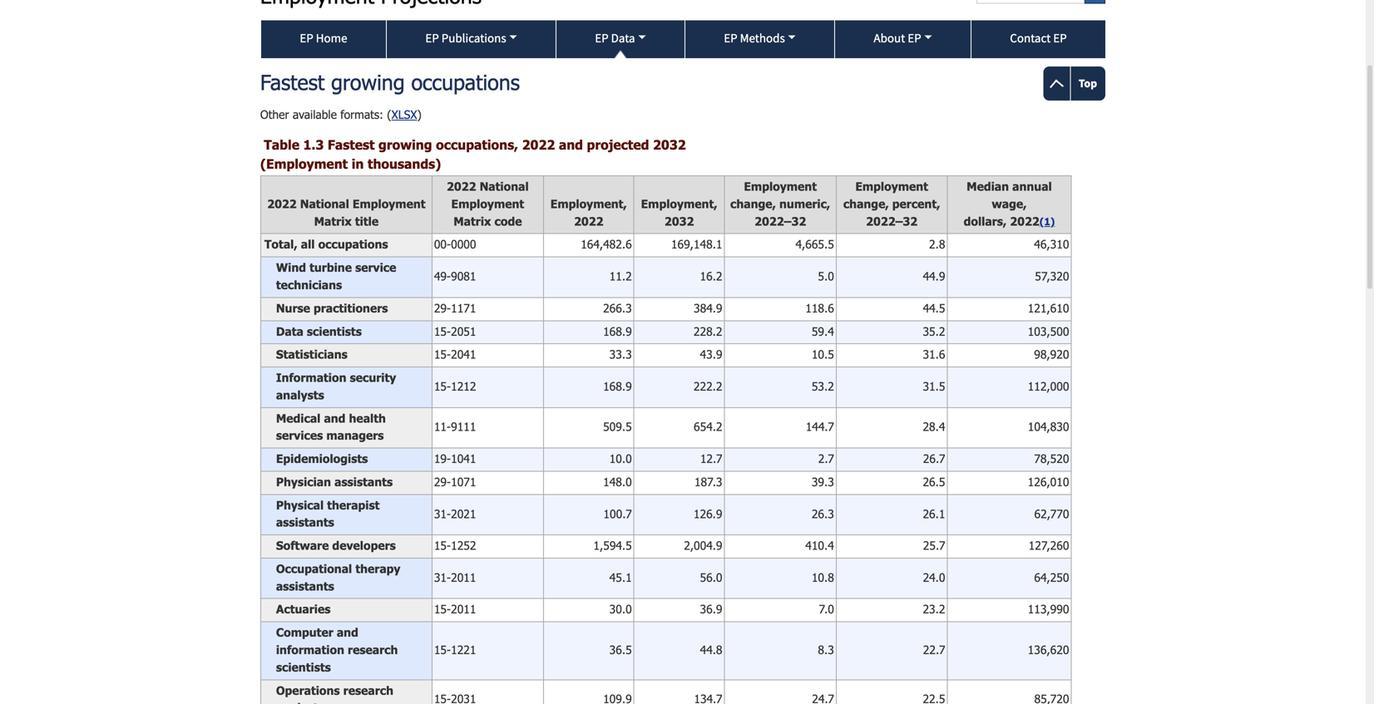 Task type: locate. For each thing, give the bounding box(es) containing it.
matrix up 0000
[[454, 214, 491, 228]]

2032
[[653, 137, 686, 152], [665, 214, 694, 228]]

1 vertical spatial data
[[276, 324, 303, 338]]

0 vertical spatial 2011
[[451, 571, 476, 585]]

1 2011 from the top
[[451, 571, 476, 585]]

1 168.9 from the top
[[603, 324, 632, 338]]

1 2022–32 from the left
[[755, 214, 806, 228]]

employment up numeric,
[[744, 179, 817, 193]]

2032 up 169,148.1
[[665, 214, 694, 228]]

2022 inside table 1.3 fastest growing occupations, 2022 and projected 2032 (employment in thousands)
[[522, 137, 555, 152]]

occupations
[[411, 69, 520, 94], [318, 237, 388, 251]]

2022–32 for percent,
[[866, 214, 918, 228]]

research inside computer and information research scientists
[[348, 643, 398, 657]]

0 horizontal spatial occupations
[[318, 237, 388, 251]]

ep for ep methods
[[724, 30, 738, 46]]

15- up 31-2011
[[434, 539, 451, 553]]

analysts down operations
[[276, 701, 324, 705]]

1 analysts from the top
[[276, 388, 324, 402]]

and up managers at left
[[324, 411, 346, 425]]

2 31- from the top
[[434, 571, 451, 585]]

ep home
[[300, 30, 347, 46]]

change, inside employment change, numeric, 2022–32
[[730, 197, 776, 211]]

1 vertical spatial analysts
[[276, 701, 324, 705]]

analysts
[[276, 388, 324, 402], [276, 701, 324, 705]]

2 vertical spatial assistants
[[276, 579, 334, 593]]

31-2011
[[434, 571, 476, 585]]

15-1212
[[434, 379, 476, 393]]

occupations,
[[436, 137, 518, 152]]

1 vertical spatial scientists
[[276, 660, 331, 675]]

1 vertical spatial 29-
[[434, 475, 451, 489]]

0 horizontal spatial matrix
[[314, 214, 352, 228]]

assistants up therapist
[[335, 475, 393, 489]]

growing up the thousands)
[[379, 137, 432, 152]]

percent,
[[892, 197, 940, 211]]

employment inside employment change, numeric, 2022–32
[[744, 179, 817, 193]]

employment up code
[[451, 197, 524, 211]]

matrix inside 2022 national employment matrix code
[[454, 214, 491, 228]]

change,
[[730, 197, 776, 211], [843, 197, 889, 211]]

and up information
[[337, 626, 358, 640]]

15- for 2011
[[434, 602, 451, 617]]

43.9
[[700, 347, 723, 362]]

100.7
[[603, 507, 632, 521]]

employment, up 164,482.6
[[551, 197, 627, 211]]

15- down 15-2041
[[434, 379, 451, 393]]

49-9081
[[434, 269, 476, 283]]

menu containing ep home
[[260, 19, 1106, 58]]

nurse practitioners
[[276, 301, 388, 315]]

168.9 down the 33.3
[[603, 379, 632, 393]]

change, left numeric,
[[730, 197, 776, 211]]

matrix for title
[[314, 214, 352, 228]]

1 vertical spatial research
[[343, 684, 394, 698]]

employment up title
[[353, 197, 426, 211]]

1 vertical spatial growing
[[379, 137, 432, 152]]

2011 down 31-2011
[[451, 602, 476, 617]]

2022 down table 1.3 fastest growing occupations, 2022 and projected 2032 (employment in thousands)
[[447, 179, 476, 193]]

employment change, percent, 2022–32
[[843, 179, 940, 228]]

2022 right occupations,
[[522, 137, 555, 152]]

2 168.9 from the top
[[603, 379, 632, 393]]

2022 up total,
[[267, 197, 297, 211]]

2011
[[451, 571, 476, 585], [451, 602, 476, 617]]

00-
[[434, 237, 451, 251]]

projected
[[587, 137, 649, 152]]

ep methods
[[724, 30, 785, 46]]

growing inside table 1.3 fastest growing occupations, 2022 and projected 2032 (employment in thousands)
[[379, 137, 432, 152]]

168.9 down 266.3
[[603, 324, 632, 338]]

and inside computer and information research scientists
[[337, 626, 358, 640]]

0 vertical spatial national
[[480, 179, 529, 193]]

ep data link
[[556, 20, 684, 58]]

0 vertical spatial 168.9
[[603, 324, 632, 338]]

assistants inside "physical therapist assistants"
[[276, 516, 334, 530]]

1 ep from the left
[[300, 30, 313, 46]]

scientists
[[307, 324, 362, 338], [276, 660, 331, 675]]

occupations down ep publications link
[[411, 69, 520, 94]]

top
[[1079, 76, 1097, 91]]

0 vertical spatial 29-
[[434, 301, 451, 315]]

15- up 15-2041
[[434, 324, 451, 338]]

2022 national employment matrix title
[[267, 197, 426, 228]]

occupations for total, all occupations
[[318, 237, 388, 251]]

1 horizontal spatial national
[[480, 179, 529, 193]]

1 vertical spatial occupations
[[318, 237, 388, 251]]

employment, for 2022
[[551, 197, 627, 211]]

1 change, from the left
[[730, 197, 776, 211]]

2 29- from the top
[[434, 475, 451, 489]]

national
[[480, 179, 529, 193], [300, 197, 349, 211]]

6 15- from the top
[[434, 643, 451, 657]]

scientists down nurse practitioners on the left
[[307, 324, 362, 338]]

total, all occupations
[[264, 237, 388, 251]]

1 horizontal spatial data
[[611, 30, 635, 46]]

168.9 for 222.2
[[603, 379, 632, 393]]

data
[[611, 30, 635, 46], [276, 324, 303, 338]]

26.7
[[923, 452, 945, 466]]

growing
[[331, 69, 405, 94], [379, 137, 432, 152]]

national for title
[[300, 197, 349, 211]]

1 vertical spatial 168.9
[[603, 379, 632, 393]]

assistants for physical therapist assistants
[[276, 516, 334, 530]]

analysts inside information security analysts
[[276, 388, 324, 402]]

1 vertical spatial 2032
[[665, 214, 694, 228]]

1 vertical spatial 2011
[[451, 602, 476, 617]]

physician assistants
[[276, 475, 393, 489]]

1 horizontal spatial change,
[[843, 197, 889, 211]]

analysts down information
[[276, 388, 324, 402]]

and inside medical and health services managers
[[324, 411, 346, 425]]

22.7
[[923, 643, 945, 657]]

15-2051
[[434, 324, 476, 338]]

fastest inside table 1.3 fastest growing occupations, 2022 and projected 2032 (employment in thousands)
[[328, 137, 375, 152]]

employment up percent,
[[855, 179, 928, 193]]

1 vertical spatial assistants
[[276, 516, 334, 530]]

0 vertical spatial research
[[348, 643, 398, 657]]

matrix up total, all occupations
[[314, 214, 352, 228]]

change, inside employment change, percent, 2022–32
[[843, 197, 889, 211]]

0 vertical spatial 31-
[[434, 507, 451, 521]]

change, left percent,
[[843, 197, 889, 211]]

2032 right projected
[[653, 137, 686, 152]]

29-1071
[[434, 475, 476, 489]]

ep inside 'link'
[[595, 30, 609, 46]]

2011 for 15-
[[451, 602, 476, 617]]

in
[[352, 156, 364, 172]]

126.9
[[694, 507, 723, 521]]

1 vertical spatial national
[[300, 197, 349, 211]]

2022–32 down numeric,
[[755, 214, 806, 228]]

2 15- from the top
[[434, 347, 451, 362]]

analysts for operations research analysts
[[276, 701, 324, 705]]

29- up the '15-2051'
[[434, 301, 451, 315]]

national up code
[[480, 179, 529, 193]]

4 ep from the left
[[724, 30, 738, 46]]

growing up formats:
[[331, 69, 405, 94]]

29-1171
[[434, 301, 476, 315]]

employment,
[[551, 197, 627, 211], [641, 197, 718, 211]]

1 vertical spatial 31-
[[434, 571, 451, 585]]

and for 15-1221
[[337, 626, 358, 640]]

26.1
[[923, 507, 945, 521]]

heading
[[260, 0, 482, 11]]

31-2021
[[434, 507, 476, 521]]

national inside 2022 national employment matrix title
[[300, 197, 349, 211]]

total,
[[264, 237, 298, 251]]

numeric,
[[779, 197, 830, 211]]

information
[[276, 643, 344, 657]]

31- for 2021
[[434, 507, 451, 521]]

and left projected
[[559, 137, 583, 152]]

0 horizontal spatial employment,
[[551, 197, 627, 211]]

research up operations research analysts at the left bottom of the page
[[348, 643, 398, 657]]

2 analysts from the top
[[276, 701, 324, 705]]

assistants down occupational
[[276, 579, 334, 593]]

assistants inside 'occupational therapy assistants'
[[276, 579, 334, 593]]

0 vertical spatial and
[[559, 137, 583, 152]]

168.9
[[603, 324, 632, 338], [603, 379, 632, 393]]

4 15- from the top
[[434, 539, 451, 553]]

0 horizontal spatial fastest
[[260, 69, 325, 94]]

occupations down title
[[318, 237, 388, 251]]

scientists down information
[[276, 660, 331, 675]]

0 horizontal spatial change,
[[730, 197, 776, 211]]

1 vertical spatial fastest
[[328, 137, 375, 152]]

and inside table 1.3 fastest growing occupations, 2022 and projected 2032 (employment in thousands)
[[559, 137, 583, 152]]

computer and information research scientists
[[276, 626, 398, 675]]

menu
[[260, 19, 1106, 58]]

2022 national employment matrix code
[[447, 179, 529, 228]]

2 employment, from the left
[[641, 197, 718, 211]]

2 2011 from the top
[[451, 602, 476, 617]]

and for 11-9111
[[324, 411, 346, 425]]

table 1.3 fastest growing occupations, 2022 and projected 2032 (employment in thousands)
[[260, 137, 686, 172]]

fastest up other
[[260, 69, 325, 94]]

scientists inside computer and information research scientists
[[276, 660, 331, 675]]

0 horizontal spatial national
[[300, 197, 349, 211]]

5.0
[[818, 269, 834, 283]]

national inside 2022 national employment matrix code
[[480, 179, 529, 193]]

228.2
[[694, 324, 723, 338]]

change, for percent,
[[843, 197, 889, 211]]

0 vertical spatial data
[[611, 30, 635, 46]]

164,482.6
[[581, 237, 632, 251]]

1252
[[451, 539, 476, 553]]

physician
[[276, 475, 331, 489]]

assistants for occupational therapy assistants
[[276, 579, 334, 593]]

information security analysts
[[276, 371, 396, 402]]

physical
[[276, 498, 324, 512]]

1 horizontal spatial fastest
[[328, 137, 375, 152]]

0 vertical spatial occupations
[[411, 69, 520, 94]]

11-
[[434, 420, 451, 434]]

1 31- from the top
[[434, 507, 451, 521]]

ep methods link
[[685, 20, 834, 58]]

29- down 19-
[[434, 475, 451, 489]]

5 15- from the top
[[434, 602, 451, 617]]

2 ep from the left
[[425, 30, 439, 46]]

2 matrix from the left
[[454, 214, 491, 228]]

222.2
[[694, 379, 723, 393]]

about ep link
[[835, 20, 971, 58]]

ep home link
[[261, 20, 386, 58]]

2 vertical spatial and
[[337, 626, 358, 640]]

employment, for 2032
[[641, 197, 718, 211]]

64,250
[[1034, 571, 1069, 585]]

2011 down the '1252'
[[451, 571, 476, 585]]

0 vertical spatial analysts
[[276, 388, 324, 402]]

3 15- from the top
[[434, 379, 451, 393]]

15- down 15-2011
[[434, 643, 451, 657]]

matrix inside 2022 national employment matrix title
[[314, 214, 352, 228]]

31- down the "15-1252"
[[434, 571, 451, 585]]

research down computer and information research scientists
[[343, 684, 394, 698]]

509.5
[[603, 420, 632, 434]]

3 ep from the left
[[595, 30, 609, 46]]

2022 up 164,482.6
[[574, 214, 604, 228]]

national up total, all occupations
[[300, 197, 349, 211]]

employment, up 169,148.1
[[641, 197, 718, 211]]

fastest up in
[[328, 137, 375, 152]]

0 vertical spatial 2032
[[653, 137, 686, 152]]

31- down 29-1071
[[434, 507, 451, 521]]

2022
[[522, 137, 555, 152], [447, 179, 476, 193], [267, 197, 297, 211], [574, 214, 604, 228]]

research inside operations research analysts
[[343, 684, 394, 698]]

1 employment, from the left
[[551, 197, 627, 211]]

15- down the '15-2051'
[[434, 347, 451, 362]]

analysts inside operations research analysts
[[276, 701, 324, 705]]

2022–32 inside employment change, numeric, 2022–32
[[755, 214, 806, 228]]

None text field
[[977, 0, 1085, 4]]

15-2041
[[434, 347, 476, 362]]

4,665.5
[[796, 237, 834, 251]]

2022 inside 2022 national employment matrix title
[[267, 197, 297, 211]]

11.2
[[610, 269, 632, 283]]

39.3
[[812, 475, 834, 489]]

home
[[316, 30, 347, 46]]

1 horizontal spatial occupations
[[411, 69, 520, 94]]

health
[[349, 411, 386, 425]]

2 change, from the left
[[843, 197, 889, 211]]

epidemiologists
[[276, 452, 368, 466]]

10.0
[[610, 452, 632, 466]]

2022–32 inside employment change, percent, 2022–32
[[866, 214, 918, 228]]

1 horizontal spatial matrix
[[454, 214, 491, 228]]

46,310
[[1034, 237, 1069, 251]]

1 horizontal spatial employment,
[[641, 197, 718, 211]]

2 2022–32 from the left
[[866, 214, 918, 228]]

15- down 31-2011
[[434, 602, 451, 617]]

2032 inside employment, 2032
[[665, 214, 694, 228]]

2,004.9
[[684, 539, 723, 553]]

assistants down physical
[[276, 516, 334, 530]]

1 15- from the top
[[434, 324, 451, 338]]

None submit
[[1085, 0, 1106, 4]]

104,830
[[1028, 420, 1069, 434]]

1 horizontal spatial 2022–32
[[866, 214, 918, 228]]

software developers
[[276, 539, 396, 553]]

1 vertical spatial and
[[324, 411, 346, 425]]

1212
[[451, 379, 476, 393]]

1 29- from the top
[[434, 301, 451, 315]]

software
[[276, 539, 329, 553]]

other
[[260, 107, 289, 121]]

5 ep from the left
[[908, 30, 921, 46]]

2022–32 down percent,
[[866, 214, 918, 228]]

1 matrix from the left
[[314, 214, 352, 228]]

0 horizontal spatial 2022–32
[[755, 214, 806, 228]]



Task type: vqa. For each thing, say whether or not it's contained in the screenshot.
National within the the 2022 National Employment Matrix code
yes



Task type: describe. For each thing, give the bounding box(es) containing it.
annual
[[1013, 179, 1052, 193]]

2022–32 for numeric,
[[755, 214, 806, 228]]

technicians
[[276, 278, 342, 292]]

31.5
[[923, 379, 945, 393]]

2022 inside employment, 2022
[[574, 214, 604, 228]]

2041
[[451, 347, 476, 362]]

2022 inside 2022 national employment matrix code
[[447, 179, 476, 193]]

about
[[874, 30, 905, 46]]

contact ep link
[[972, 20, 1106, 58]]

148.0
[[603, 475, 632, 489]]

126,010
[[1028, 475, 1069, 489]]

410.4
[[805, 539, 834, 553]]

12.7
[[700, 452, 723, 466]]

59.4
[[812, 324, 834, 338]]

medical
[[276, 411, 321, 425]]

wage,
[[992, 197, 1027, 211]]

121,610
[[1028, 301, 1069, 315]]

0 vertical spatial scientists
[[307, 324, 362, 338]]

15-1221
[[434, 643, 476, 657]]

78,520
[[1034, 452, 1069, 466]]

15- for 2051
[[434, 324, 451, 338]]

112,000
[[1028, 379, 1069, 393]]

employment change, numeric, 2022–32
[[730, 179, 830, 228]]

ep inside "link"
[[908, 30, 921, 46]]

29- for 1171
[[434, 301, 451, 315]]

15- for 1252
[[434, 539, 451, 553]]

employment inside 2022 national employment matrix code
[[451, 197, 524, 211]]

median annual wage, dollars, 2022
[[964, 179, 1052, 228]]

service
[[355, 260, 396, 275]]

wind
[[276, 260, 306, 275]]

44.8
[[700, 643, 723, 657]]

national for code
[[480, 179, 529, 193]]

25.7
[[923, 539, 945, 553]]

1041
[[451, 452, 476, 466]]

medical and health services managers
[[276, 411, 386, 443]]

8.3
[[818, 643, 834, 657]]

0 vertical spatial assistants
[[335, 475, 393, 489]]

36.5
[[610, 643, 632, 657]]

19-1041
[[434, 452, 476, 466]]

ep publications
[[425, 30, 506, 46]]

2011 for 31-
[[451, 571, 476, 585]]

employment, 2032
[[641, 197, 718, 228]]

28.4
[[923, 420, 945, 434]]

thousands)
[[368, 156, 441, 172]]

managers
[[326, 429, 384, 443]]

29- for 1071
[[434, 475, 451, 489]]

data inside 'link'
[[611, 30, 635, 46]]

15- for 1221
[[434, 643, 451, 657]]

1.3
[[303, 137, 324, 152]]

0 vertical spatial growing
[[331, 69, 405, 94]]

services
[[276, 429, 323, 443]]

6 ep from the left
[[1053, 30, 1067, 46]]

therapist
[[327, 498, 380, 512]]

49-
[[434, 269, 451, 283]]

19-
[[434, 452, 451, 466]]

1,594.5
[[593, 539, 632, 553]]

operations
[[276, 684, 340, 698]]

2032 inside table 1.3 fastest growing occupations, 2022 and projected 2032 (employment in thousands)
[[653, 137, 686, 152]]

(1) link
[[1040, 215, 1055, 227]]

0 horizontal spatial data
[[276, 324, 303, 338]]

2.8
[[929, 237, 945, 251]]

10.8
[[812, 571, 834, 585]]

15- for 1212
[[434, 379, 451, 393]]

2021
[[451, 507, 476, 521]]

144.7
[[806, 420, 834, 434]]

36.9
[[700, 602, 723, 617]]

occupational
[[276, 562, 352, 576]]

matrix for code
[[454, 214, 491, 228]]

methods
[[740, 30, 785, 46]]

occupations for fastest growing occupations
[[411, 69, 520, 94]]

ep for ep home
[[300, 30, 313, 46]]

therapy
[[355, 562, 401, 576]]

31- for 2011
[[434, 571, 451, 585]]

ep for ep data
[[595, 30, 609, 46]]

analysts for information security analysts
[[276, 388, 324, 402]]

31.6
[[923, 347, 945, 362]]

ep for ep publications
[[425, 30, 439, 46]]

168.9 for 228.2
[[603, 324, 632, 338]]

employment inside 2022 national employment matrix title
[[353, 197, 426, 211]]

127,260
[[1029, 539, 1069, 553]]

35.2
[[923, 324, 945, 338]]

9111
[[451, 420, 476, 434]]

44.5
[[923, 301, 945, 315]]

0 vertical spatial fastest
[[260, 69, 325, 94]]

15-2011
[[434, 602, 476, 617]]

1171
[[451, 301, 476, 315]]

contact ep
[[1010, 30, 1067, 46]]

operations research analysts
[[276, 684, 394, 705]]

actuaries
[[276, 602, 331, 617]]

103,500
[[1028, 324, 1069, 338]]

136,620
[[1028, 643, 1069, 657]]

publications
[[442, 30, 506, 46]]

26.5
[[923, 475, 945, 489]]

title
[[355, 214, 379, 228]]

table
[[264, 137, 299, 152]]

median
[[967, 179, 1009, 193]]

)
[[417, 107, 422, 121]]

15- for 2041
[[434, 347, 451, 362]]

employment, 2022
[[551, 197, 627, 228]]

dollars, 2022
[[964, 214, 1040, 228]]

11-9111
[[434, 420, 476, 434]]

change, for numeric,
[[730, 197, 776, 211]]

53.2
[[812, 379, 834, 393]]

654.2
[[694, 420, 723, 434]]

employment inside employment change, percent, 2022–32
[[855, 179, 928, 193]]

data scientists
[[276, 324, 362, 338]]

nurse
[[276, 301, 310, 315]]

physical therapist assistants
[[276, 498, 380, 530]]

top link
[[1044, 66, 1106, 100]]

statisticians
[[276, 347, 348, 362]]



